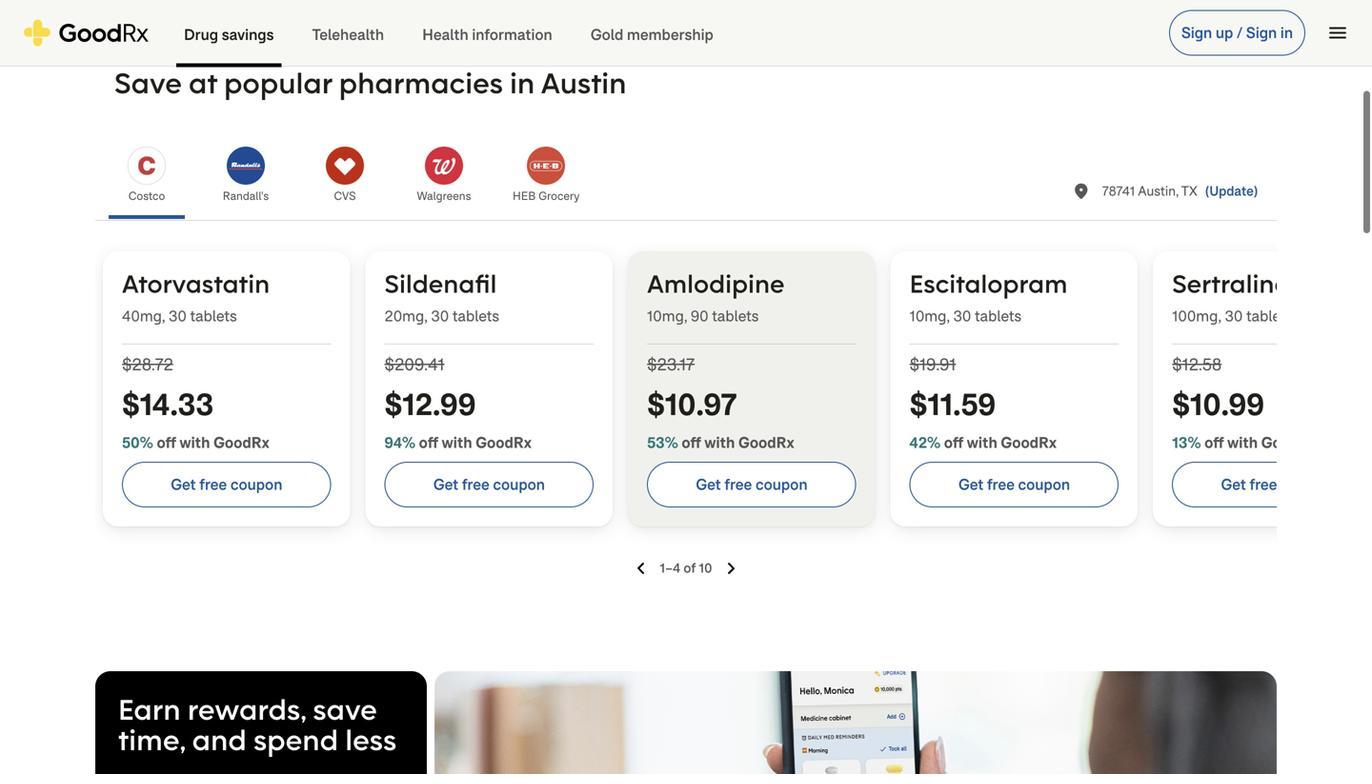 Task type: vqa. For each thing, say whether or not it's contained in the screenshot.
Get free coupon for $12.99
yes



Task type: locate. For each thing, give the bounding box(es) containing it.
0 horizontal spatial 10mg,
[[647, 306, 687, 326]]

with for $11.59
[[967, 433, 997, 453]]

goodrx
[[213, 433, 269, 453], [476, 433, 532, 453], [738, 433, 794, 453], [1001, 433, 1057, 453], [1261, 433, 1317, 453]]

30 inside sertraline 100mg, 30 tablets
[[1225, 306, 1243, 326]]

tablets right 90
[[712, 306, 759, 326]]

with inside $28.72 $14.33 50% off with goodrx
[[179, 433, 210, 453]]

1 horizontal spatial sign
[[1246, 23, 1277, 43]]

number of slides in the carousel element
[[660, 559, 712, 578]]

10mg, up $19.91
[[910, 306, 950, 326]]

sildenafil
[[385, 268, 497, 300]]

5 get free coupon from the left
[[1221, 475, 1333, 495]]

4 get from the left
[[958, 475, 984, 495]]

off right the 53%
[[682, 433, 701, 453]]

2 30 from the left
[[431, 306, 449, 326]]

off right 94% at bottom left
[[419, 433, 438, 453]]

goodrx yellow cross logo image
[[23, 20, 150, 46]]

heb grocery button
[[494, 135, 599, 219]]

goodrx inside $12.58 $10.99 13% off with goodrx
[[1261, 433, 1317, 453]]

menu button
[[1317, 12, 1359, 54]]

dialog
[[0, 0, 1372, 775]]

get down $12.99
[[433, 475, 459, 495]]

/
[[1237, 23, 1243, 43]]

3 coupon from the left
[[756, 475, 808, 495]]

with inside $209.41 $12.99 94% off with goodrx
[[442, 433, 472, 453]]

30 inside atorvastatin 40mg, 30 tablets
[[169, 306, 187, 326]]

with down $12.99
[[442, 433, 472, 453]]

0 horizontal spatial sign
[[1181, 23, 1212, 43]]

coupon for $12.99
[[493, 475, 545, 495]]

3 get from the left
[[696, 475, 721, 495]]

amlodipine 10mg, 90 tablets
[[647, 268, 785, 326]]

off inside $12.58 $10.99 13% off with goodrx
[[1205, 433, 1224, 453]]

pharmacies
[[339, 64, 503, 101]]

10mg, inside amlodipine 10mg, 90 tablets
[[647, 306, 687, 326]]

10mg, left 90
[[647, 306, 687, 326]]

sign up / sign in
[[1181, 23, 1293, 43]]

goodrx for $10.97
[[738, 433, 794, 453]]

get free coupon down $209.41 $12.99 94% off with goodrx
[[433, 475, 545, 495]]

less
[[345, 722, 397, 759]]

sign left up
[[1181, 23, 1212, 43]]

40mg,
[[122, 306, 165, 326]]

4 30 from the left
[[1225, 306, 1243, 326]]

30 inside sildenafil 20mg, 30 tablets
[[431, 306, 449, 326]]

information
[[472, 25, 552, 45]]

sign right /
[[1246, 23, 1277, 43]]

1 tablets from the left
[[190, 306, 237, 326]]

next image
[[727, 563, 735, 575]]

sildenafil 20mg, 30 tablets
[[385, 268, 499, 326]]

5 free from the left
[[1250, 475, 1277, 495]]

5 get from the left
[[1221, 475, 1246, 495]]

free down $12.58 $10.99 13% off with goodrx
[[1250, 475, 1277, 495]]

with down $14.33 on the left of the page
[[179, 433, 210, 453]]

sign
[[1181, 23, 1212, 43], [1246, 23, 1277, 43]]

tablets for $11.59
[[975, 306, 1022, 326]]

with inside $12.58 $10.99 13% off with goodrx
[[1227, 433, 1258, 453]]

rewards,
[[188, 691, 306, 729]]

30 down sildenafil
[[431, 306, 449, 326]]

1 vertical spatial in
[[510, 64, 535, 101]]

2 off from the left
[[419, 433, 438, 453]]

1 get from the left
[[171, 475, 196, 495]]

and
[[192, 722, 247, 759]]

0 vertical spatial in
[[1281, 23, 1293, 43]]

get for $10.97
[[696, 475, 721, 495]]

4 with from the left
[[967, 433, 997, 453]]

94%
[[385, 433, 416, 453]]

off inside $19.91 $11.59 42% off with goodrx
[[944, 433, 964, 453]]

drug savings link
[[165, 0, 293, 67]]

1 off from the left
[[157, 433, 176, 453]]

get down the $11.59
[[958, 475, 984, 495]]

off right 13%
[[1205, 433, 1224, 453]]

free down "$23.17 $10.97 53% off with goodrx"
[[725, 475, 752, 495]]

goodrx inside "$23.17 $10.97 53% off with goodrx"
[[738, 433, 794, 453]]

at
[[189, 64, 217, 101]]

10mg,
[[647, 306, 687, 326], [910, 306, 950, 326]]

in for sign
[[1281, 23, 1293, 43]]

save
[[114, 64, 182, 101]]

of
[[684, 560, 696, 577]]

earn rewards, save time, and spend less
[[118, 691, 397, 759]]

tablets down escitalopram
[[975, 306, 1022, 326]]

2 goodrx from the left
[[476, 433, 532, 453]]

$28.72 $14.33 50% off with goodrx
[[122, 354, 269, 453]]

5 tablets from the left
[[1247, 306, 1293, 326]]

escitalopram
[[910, 268, 1068, 300]]

30 down sertraline
[[1225, 306, 1243, 326]]

save
[[313, 691, 377, 729]]

woman holding phone image
[[435, 672, 1277, 775]]

get
[[171, 475, 196, 495], [433, 475, 459, 495], [696, 475, 721, 495], [958, 475, 984, 495], [1221, 475, 1246, 495]]

3 off from the left
[[682, 433, 701, 453]]

1 10mg, from the left
[[647, 306, 687, 326]]

1 horizontal spatial 10mg,
[[910, 306, 950, 326]]

3 free from the left
[[725, 475, 752, 495]]

get free coupon down $19.91 $11.59 42% off with goodrx
[[958, 475, 1070, 495]]

tablets inside atorvastatin 40mg, 30 tablets
[[190, 306, 237, 326]]

10mg, inside escitalopram 10mg, 30 tablets
[[910, 306, 950, 326]]

off for $12.99
[[419, 433, 438, 453]]

tablets inside escitalopram 10mg, 30 tablets
[[975, 306, 1022, 326]]

2 10mg, from the left
[[910, 306, 950, 326]]

off
[[157, 433, 176, 453], [419, 433, 438, 453], [682, 433, 701, 453], [944, 433, 964, 453], [1205, 433, 1224, 453]]

off right 42%
[[944, 433, 964, 453]]

2 tablets from the left
[[453, 306, 499, 326]]

spend
[[253, 722, 338, 759]]

30 for $11.59
[[953, 306, 971, 326]]

savings
[[222, 25, 274, 45]]

tablets inside sertraline 100mg, 30 tablets
[[1247, 306, 1293, 326]]

0 horizontal spatial in
[[510, 64, 535, 101]]

1–4
[[660, 560, 681, 577]]

2 coupon from the left
[[493, 475, 545, 495]]

tablets inside amlodipine 10mg, 90 tablets
[[712, 306, 759, 326]]

4 off from the left
[[944, 433, 964, 453]]

get free coupon down $12.58 $10.99 13% off with goodrx
[[1221, 475, 1333, 495]]

with
[[179, 433, 210, 453], [442, 433, 472, 453], [704, 433, 735, 453], [967, 433, 997, 453], [1227, 433, 1258, 453]]

with for $12.99
[[442, 433, 472, 453]]

in for pharmacies
[[510, 64, 535, 101]]

$19.91
[[910, 354, 956, 376]]

5 goodrx from the left
[[1261, 433, 1317, 453]]

3 tablets from the left
[[712, 306, 759, 326]]

get down $10.97
[[696, 475, 721, 495]]

1 30 from the left
[[169, 306, 187, 326]]

get down $10.99
[[1221, 475, 1246, 495]]

30 inside escitalopram 10mg, 30 tablets
[[953, 306, 971, 326]]

free down $19.91 $11.59 42% off with goodrx
[[987, 475, 1015, 495]]

free down $28.72 $14.33 50% off with goodrx
[[199, 475, 227, 495]]

free
[[199, 475, 227, 495], [462, 475, 490, 495], [725, 475, 752, 495], [987, 475, 1015, 495], [1250, 475, 1277, 495]]

30 for $12.99
[[431, 306, 449, 326]]

1 horizontal spatial in
[[1281, 23, 1293, 43]]

austin,
[[1138, 182, 1179, 200]]

off inside "$23.17 $10.97 53% off with goodrx"
[[682, 433, 701, 453]]

with down $10.99
[[1227, 433, 1258, 453]]

get for $14.33
[[171, 475, 196, 495]]

1 get free coupon from the left
[[171, 475, 282, 495]]

3 30 from the left
[[953, 306, 971, 326]]

get down $14.33 on the left of the page
[[171, 475, 196, 495]]

with down $10.97
[[704, 433, 735, 453]]

heb grocery
[[513, 189, 580, 204]]

grocery
[[539, 189, 580, 204]]

amlodipine
[[647, 268, 785, 300]]

$23.17
[[647, 354, 695, 376]]

1 coupon from the left
[[230, 475, 282, 495]]

tablets inside sildenafil 20mg, 30 tablets
[[453, 306, 499, 326]]

get for $10.99
[[1221, 475, 1246, 495]]

off for $11.59
[[944, 433, 964, 453]]

in down information
[[510, 64, 535, 101]]

4 get free coupon from the left
[[958, 475, 1070, 495]]

free for $10.97
[[725, 475, 752, 495]]

2 with from the left
[[442, 433, 472, 453]]

off inside $209.41 $12.99 94% off with goodrx
[[419, 433, 438, 453]]

4 coupon from the left
[[1018, 475, 1070, 495]]

health
[[422, 25, 469, 45]]

austin
[[541, 64, 627, 101]]

save at popular pharmacies in austin
[[114, 64, 627, 101]]

get free coupon up next icon
[[696, 475, 808, 495]]

coupon
[[230, 475, 282, 495], [493, 475, 545, 495], [756, 475, 808, 495], [1018, 475, 1070, 495], [1281, 475, 1333, 495]]

get for $11.59
[[958, 475, 984, 495]]

drug
[[184, 25, 218, 45]]

30
[[169, 306, 187, 326], [431, 306, 449, 326], [953, 306, 971, 326], [1225, 306, 1243, 326]]

5 with from the left
[[1227, 433, 1258, 453]]

walgreens button
[[395, 135, 494, 219]]

78741 austin, tx (update)
[[1102, 182, 1258, 200]]

tablets down sildenafil
[[453, 306, 499, 326]]

tablets down atorvastatin
[[190, 306, 237, 326]]

13%
[[1172, 433, 1201, 453]]

4 goodrx from the left
[[1001, 433, 1057, 453]]

time,
[[118, 722, 185, 759]]

2 get free coupon from the left
[[433, 475, 545, 495]]

in
[[1281, 23, 1293, 43], [510, 64, 535, 101]]

drug savings
[[184, 25, 274, 45]]

tablets
[[190, 306, 237, 326], [453, 306, 499, 326], [712, 306, 759, 326], [975, 306, 1022, 326], [1247, 306, 1293, 326]]

goodrx inside $19.91 $11.59 42% off with goodrx
[[1001, 433, 1057, 453]]

off right 50%
[[157, 433, 176, 453]]

1 goodrx from the left
[[213, 433, 269, 453]]

coupon for $14.33
[[230, 475, 282, 495]]

tablets down sertraline
[[1247, 306, 1293, 326]]

sertraline 100mg, 30 tablets
[[1172, 268, 1293, 326]]

get free coupon down $28.72 $14.33 50% off with goodrx
[[171, 475, 282, 495]]

5 off from the left
[[1205, 433, 1224, 453]]

walgreens
[[417, 189, 471, 204]]

30 right 40mg,
[[169, 306, 187, 326]]

in right /
[[1281, 23, 1293, 43]]

$12.58
[[1172, 354, 1222, 376]]

2 get from the left
[[433, 475, 459, 495]]

escitalopram 10mg, 30 tablets
[[910, 268, 1068, 326]]

$209.41 $12.99 94% off with goodrx
[[385, 354, 532, 453]]

tx
[[1181, 182, 1198, 200]]

previous image
[[637, 563, 645, 575]]

3 with from the left
[[704, 433, 735, 453]]

free for $10.99
[[1250, 475, 1277, 495]]

4 tablets from the left
[[975, 306, 1022, 326]]

$10.99
[[1172, 385, 1265, 425]]

30 down escitalopram
[[953, 306, 971, 326]]

off inside $28.72 $14.33 50% off with goodrx
[[157, 433, 176, 453]]

in inside button
[[1281, 23, 1293, 43]]

goodrx for $10.99
[[1261, 433, 1317, 453]]

with down the $11.59
[[967, 433, 997, 453]]

heb
[[513, 189, 536, 204]]

10
[[699, 560, 712, 577]]

4 free from the left
[[987, 475, 1015, 495]]

free down $209.41 $12.99 94% off with goodrx
[[462, 475, 490, 495]]

goodrx inside $209.41 $12.99 94% off with goodrx
[[476, 433, 532, 453]]

1 with from the left
[[179, 433, 210, 453]]

3 get free coupon from the left
[[696, 475, 808, 495]]

2 free from the left
[[462, 475, 490, 495]]

$11.59
[[910, 385, 996, 425]]

get free coupon
[[171, 475, 282, 495], [433, 475, 545, 495], [696, 475, 808, 495], [958, 475, 1070, 495], [1221, 475, 1333, 495]]

with inside "$23.17 $10.97 53% off with goodrx"
[[704, 433, 735, 453]]

gold membership link
[[571, 0, 733, 67]]

with inside $19.91 $11.59 42% off with goodrx
[[967, 433, 997, 453]]

1 free from the left
[[199, 475, 227, 495]]

5 coupon from the left
[[1281, 475, 1333, 495]]

goodrx inside $28.72 $14.33 50% off with goodrx
[[213, 433, 269, 453]]

up
[[1216, 23, 1233, 43]]

3 goodrx from the left
[[738, 433, 794, 453]]

off for $10.99
[[1205, 433, 1224, 453]]



Task type: describe. For each thing, give the bounding box(es) containing it.
free for $14.33
[[199, 475, 227, 495]]

10mg, for $11.59
[[910, 306, 950, 326]]

with for $14.33
[[179, 433, 210, 453]]

1–4 of 10
[[660, 560, 712, 577]]

100mg,
[[1172, 306, 1221, 326]]

goodrx for $11.59
[[1001, 433, 1057, 453]]

randall's button
[[196, 135, 295, 219]]

tablets for $10.97
[[712, 306, 759, 326]]

randall's
[[223, 189, 269, 204]]

coupon for $10.97
[[756, 475, 808, 495]]

get free coupon for $12.99
[[433, 475, 545, 495]]

health information
[[422, 25, 552, 45]]

$28.72
[[122, 354, 173, 376]]

earn
[[118, 691, 181, 729]]

$12.58 $10.99 13% off with goodrx
[[1172, 354, 1317, 453]]

telehealth
[[312, 25, 384, 45]]

$19.91 $11.59 42% off with goodrx
[[910, 354, 1057, 453]]

coupon for $10.99
[[1281, 475, 1333, 495]]

$23.17 $10.97 53% off with goodrx
[[647, 354, 794, 453]]

with for $10.99
[[1227, 433, 1258, 453]]

1 sign from the left
[[1181, 23, 1212, 43]]

90
[[691, 306, 709, 326]]

menu
[[1326, 21, 1349, 44]]

(update)
[[1205, 182, 1258, 200]]

tablets for $10.99
[[1247, 306, 1293, 326]]

with for $10.97
[[704, 433, 735, 453]]

get for $12.99
[[433, 475, 459, 495]]

place
[[1072, 182, 1091, 201]]

coupon for $11.59
[[1018, 475, 1070, 495]]

sertraline
[[1172, 268, 1289, 300]]

$14.33
[[122, 385, 214, 425]]

$10.97
[[647, 385, 737, 425]]

free for $11.59
[[987, 475, 1015, 495]]

free for $12.99
[[462, 475, 490, 495]]

get free coupon for $11.59
[[958, 475, 1070, 495]]

goodrx for $14.33
[[213, 433, 269, 453]]

get free coupon for $10.97
[[696, 475, 808, 495]]

gold
[[591, 25, 624, 45]]

2 sign from the left
[[1246, 23, 1277, 43]]

costco
[[128, 189, 165, 204]]

20mg,
[[385, 306, 427, 326]]

membership
[[627, 25, 714, 45]]

off for $10.97
[[682, 433, 701, 453]]

53%
[[647, 433, 678, 453]]

$12.99
[[385, 385, 476, 425]]

get free coupon for $14.33
[[171, 475, 282, 495]]

atorvastatin 40mg, 30 tablets
[[122, 268, 270, 326]]

health information link
[[403, 0, 571, 67]]

cvs button
[[295, 135, 395, 219]]

10mg, for $10.97
[[647, 306, 687, 326]]

telehealth link
[[293, 0, 403, 67]]

get free coupon for $10.99
[[1221, 475, 1333, 495]]

tablets for $14.33
[[190, 306, 237, 326]]

30 for $14.33
[[169, 306, 187, 326]]

atorvastatin
[[122, 268, 270, 300]]

popular
[[224, 64, 332, 101]]

(update) button
[[1205, 182, 1258, 201]]

goodrx for $12.99
[[476, 433, 532, 453]]

tablets for $12.99
[[453, 306, 499, 326]]

42%
[[910, 433, 941, 453]]

costco button
[[97, 135, 196, 219]]

off for $14.33
[[157, 433, 176, 453]]

50%
[[122, 433, 153, 453]]

cvs
[[334, 189, 356, 204]]

gold membership
[[591, 25, 714, 45]]

30 for $10.99
[[1225, 306, 1243, 326]]

78741
[[1102, 182, 1135, 200]]

$209.41
[[385, 354, 445, 376]]

sign up / sign in button
[[1169, 10, 1305, 56]]



